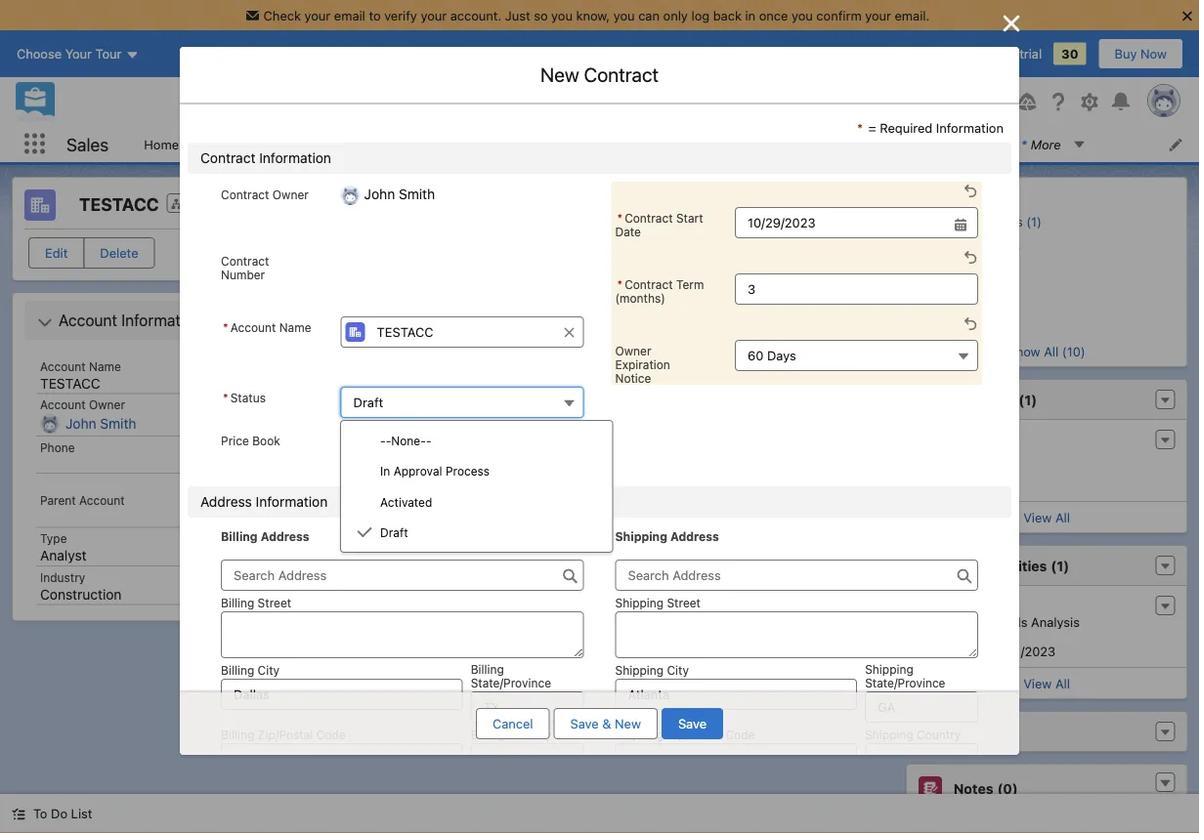 Task type: vqa. For each thing, say whether or not it's contained in the screenshot.
CLOSE DATE: 10/31/2023
yes



Task type: describe. For each thing, give the bounding box(es) containing it.
contact
[[446, 339, 506, 353]]

verify
[[384, 8, 417, 23]]

cases (0)
[[953, 724, 1019, 740]]

reports list item
[[914, 126, 1010, 162]]

save button
[[662, 709, 723, 740]]

do
[[51, 807, 68, 822]]

0 vertical spatial group
[[932, 90, 973, 113]]

orders image
[[331, 648, 355, 672]]

account information button
[[28, 305, 277, 336]]

1 your from the left
[[305, 8, 331, 23]]

new inside button
[[615, 717, 641, 732]]

view all link down test contact "element"
[[906, 501, 1187, 533]]

title button
[[753, 299, 871, 330]]

information for address information
[[256, 494, 328, 510]]

billing for billing city
[[221, 664, 254, 677]]

opportunities list item
[[481, 126, 611, 162]]

(1) for view all link under opp1 element
[[1051, 558, 1069, 574]]

save & new
[[570, 717, 641, 732]]

contract up search... button
[[584, 63, 659, 86]]

opportunities image
[[918, 554, 942, 578]]

dashboards link
[[795, 126, 889, 162]]

•
[[367, 444, 373, 457]]

log
[[692, 8, 710, 23]]

service
[[684, 196, 737, 215]]

opp1 link inside opportunities grid
[[411, 510, 443, 525]]

street for shipping street
[[667, 596, 701, 610]]

2 your from the left
[[421, 8, 447, 23]]

smith
[[100, 416, 136, 432]]

contracts image
[[918, 241, 932, 254]]

Shipping State/Province text field
[[865, 692, 978, 723]]

orders (0)
[[366, 652, 437, 668]]

billing for billing country
[[471, 728, 504, 742]]

service link
[[684, 186, 737, 225]]

minute
[[437, 444, 474, 457]]

test
[[411, 339, 443, 353]]

Billing Street text field
[[221, 612, 584, 659]]

city for shipping city
[[667, 664, 689, 677]]

contract owner
[[221, 188, 309, 201]]

opportunities status
[[331, 444, 376, 457]]

name inside name button
[[409, 307, 446, 322]]

shipping for shipping street
[[615, 596, 664, 610]]

Search Address text field
[[615, 560, 978, 591]]

save for save & new
[[570, 717, 599, 732]]

new button for orders image
[[809, 645, 866, 675]]

all down "contacts" grid
[[608, 369, 623, 383]]

country for shipping country
[[917, 728, 961, 742]]

details
[[418, 196, 466, 215]]

2 you from the left
[[614, 8, 635, 23]]

contacts (1)
[[953, 392, 1037, 408]]

leads list item
[[191, 126, 275, 162]]

needs analysis inside opportunities grid
[[527, 510, 617, 524]]

edit parent account image
[[251, 510, 265, 524]]

contract inside * contract start date
[[625, 211, 673, 225]]

2 contacts image from the top
[[918, 388, 942, 412]]

opp1 for opp1 link inside opportunities grid
[[411, 510, 443, 524]]

search... button
[[374, 86, 765, 117]]

term
[[676, 278, 704, 291]]

60
[[748, 348, 764, 363]]

billing address
[[221, 530, 309, 544]]

account down number
[[230, 321, 276, 334]]

status
[[230, 391, 266, 405]]

opportunities (1)
[[942, 214, 1042, 229]]

list containing home
[[132, 126, 1199, 162]]

number
[[221, 268, 265, 282]]

address for shipping
[[671, 530, 719, 544]]

leave feedback
[[839, 47, 935, 61]]

action image
[[871, 299, 920, 330]]

days left in trial
[[950, 47, 1042, 61]]

show all (10)
[[1008, 344, 1085, 359]]

Billing City text field
[[221, 679, 463, 711]]

list box containing --none--
[[340, 420, 613, 553]]

all left (10)
[[1044, 344, 1059, 359]]

process
[[446, 465, 490, 479]]

edit button
[[28, 238, 84, 269]]

marketing link
[[578, 186, 649, 225]]

close date: 10/31/2023
[[918, 644, 1055, 659]]

view all link down opp1 element
[[906, 668, 1187, 699]]

close for close date
[[858, 479, 894, 493]]

notice
[[615, 371, 651, 385]]

view for view all link under phone 'cell' at the top of page
[[576, 369, 605, 383]]

amount
[[741, 479, 791, 493]]

Shipping City text field
[[615, 679, 857, 711]]

1 vertical spatial opp1 link
[[920, 598, 952, 614]]

state/province for billing
[[471, 676, 551, 690]]

details link
[[418, 186, 466, 225]]

account right parent
[[79, 494, 125, 507]]

home
[[144, 137, 179, 152]]

close date cell
[[850, 470, 1020, 503]]

type
[[40, 532, 67, 546]]

shipping city
[[615, 664, 689, 677]]

analyst
[[40, 548, 87, 564]]

3 - from the left
[[426, 434, 432, 448]]

just
[[505, 8, 530, 23]]

0 vertical spatial days
[[950, 47, 979, 61]]

owner expiration notice
[[615, 344, 670, 385]]

delete
[[100, 246, 138, 261]]

home link
[[132, 126, 191, 162]]

address information
[[200, 494, 328, 510]]

information for contract information
[[259, 150, 331, 166]]

parent
[[40, 494, 76, 507]]

view all for view all link below test contact "element"
[[1023, 510, 1070, 525]]

left
[[983, 47, 1002, 61]]

accounts list item
[[275, 126, 379, 162]]

edit industry image
[[251, 588, 265, 601]]

phone cell
[[519, 299, 636, 332]]

(0) for orders (0)
[[417, 652, 437, 668]]

account image
[[24, 190, 56, 221]]

email button
[[636, 299, 753, 330]]

--none--
[[380, 434, 432, 448]]

* for * status
[[223, 391, 228, 405]]

leads link
[[191, 126, 249, 162]]

test contact element
[[906, 428, 1187, 495]]

search...
[[412, 94, 464, 109]]

contacts grid
[[319, 299, 920, 361]]

account information
[[59, 311, 202, 330]]

only
[[663, 8, 688, 23]]

close for close date: 10/31/2023
[[918, 644, 952, 659]]

1
[[331, 444, 337, 457]]

save & new button
[[554, 709, 658, 740]]

opportunity
[[409, 479, 486, 493]]

calendar list item
[[611, 126, 713, 162]]

billing for billing street
[[221, 596, 254, 610]]

Status, Draft button
[[341, 387, 584, 418]]

partners (0) link
[[942, 293, 1012, 309]]

contacts for contacts
[[391, 137, 444, 152]]

opp1 for the bottom opp1 link
[[920, 598, 952, 613]]

text default image for draft
[[357, 525, 372, 541]]

partners (0)
[[942, 293, 1012, 308]]

opportunity name cell
[[402, 470, 526, 503]]

contacts for contacts (1)
[[953, 392, 1015, 408]]

buy
[[1115, 47, 1137, 61]]

opportunities for opportunities image
[[366, 416, 460, 432]]

new down search address text field at right
[[824, 592, 851, 607]]

row number image for opportunity name
[[319, 470, 370, 501]]

orders
[[366, 652, 413, 668]]

billing for billing state/province
[[471, 663, 504, 676]]

contract up the contract owner
[[200, 150, 256, 166]]

to
[[369, 8, 381, 23]]

shipping address
[[615, 530, 719, 544]]

shipping state/province
[[865, 663, 946, 690]]

amount cell
[[733, 470, 850, 503]]

view all for view all link below stage cell
[[576, 540, 623, 554]]

code for billing zip/postal code
[[316, 728, 346, 742]]

opportunity name button
[[402, 470, 526, 501]]

so
[[534, 8, 548, 23]]

city for billing city
[[258, 664, 280, 677]]

dashboards list item
[[795, 126, 914, 162]]

contracts (0)
[[942, 240, 1021, 255]]

date inside * contract start date
[[615, 225, 641, 239]]

opportunities inside opportunities link
[[493, 137, 574, 152]]

contracts image
[[331, 588, 355, 611]]

orders image
[[918, 267, 932, 281]]

calendar
[[623, 137, 676, 152]]

3 your from the left
[[865, 8, 892, 23]]

john
[[65, 416, 96, 432]]

name inside opportunity name 'button'
[[489, 479, 526, 493]]

sales tab panel
[[318, 225, 1069, 745]]

opportunities grid
[[319, 470, 1069, 532]]

text default image for to do list
[[12, 808, 25, 822]]

a
[[427, 444, 433, 457]]

to
[[33, 807, 47, 822]]

save for save
[[678, 717, 707, 732]]

state/province for shipping
[[865, 676, 946, 690]]

leave
[[839, 47, 873, 61]]

(months)
[[615, 291, 666, 305]]

(0) for notes (0)
[[997, 781, 1018, 797]]

date:
[[955, 644, 986, 659]]

price
[[221, 434, 249, 448]]

cases (0)
[[942, 320, 999, 334]]

TESTACC text field
[[341, 317, 584, 348]]

contacts list item
[[379, 126, 481, 162]]

account for account name
[[40, 360, 86, 373]]

needs analysis inside opp1 element
[[989, 615, 1080, 630]]

row number cell for name
[[319, 299, 370, 332]]

contracts
[[366, 591, 433, 607]]



Task type: locate. For each thing, give the bounding box(es) containing it.
2 vertical spatial (1)
[[1051, 558, 1069, 574]]

information inside dropdown button
[[121, 311, 202, 330]]

testacc down account name
[[40, 375, 100, 392]]

in right 'back'
[[745, 8, 756, 23]]

1 vertical spatial close
[[918, 644, 952, 659]]

0 horizontal spatial zip/postal
[[258, 728, 313, 742]]

tab list
[[318, 186, 881, 225]]

3 you from the left
[[792, 8, 813, 23]]

0 vertical spatial opportunities
[[493, 137, 574, 152]]

buy now
[[1115, 47, 1167, 61]]

1 vertical spatial testacc
[[40, 375, 100, 392]]

1 street from the left
[[258, 596, 291, 610]]

contacts image
[[918, 188, 932, 201], [918, 388, 942, 412]]

information up reports on the right top
[[936, 120, 1004, 135]]

(1) for view all link below test contact "element"
[[1018, 392, 1037, 408]]

* contract term (months)
[[615, 278, 704, 305]]

group containing contract start date
[[615, 207, 978, 239]]

group
[[932, 90, 973, 113], [615, 207, 978, 239]]

10/31/2023 down close date
[[858, 510, 924, 524]]

needs down stage cell
[[527, 510, 565, 524]]

* for * contract start date
[[617, 211, 623, 225]]

save
[[570, 717, 599, 732], [678, 717, 707, 732]]

contract up email
[[625, 278, 673, 291]]

2 state/province from the left
[[865, 676, 946, 690]]

owner inside owner expiration notice
[[615, 344, 652, 358]]

country down shipping state/province text field
[[917, 728, 961, 742]]

shipping for shipping address
[[615, 530, 668, 544]]

date inside button
[[897, 479, 926, 493]]

your left email.
[[865, 8, 892, 23]]

0 vertical spatial owner
[[273, 188, 309, 201]]

city up billing zip/postal code
[[258, 664, 280, 677]]

close date button
[[850, 470, 1020, 501]]

row number image down item
[[319, 470, 370, 501]]

your
[[305, 8, 331, 23], [421, 8, 447, 23], [865, 8, 892, 23]]

0 vertical spatial draft
[[354, 395, 383, 410]]

group down 'forecasts'
[[615, 207, 978, 239]]

1 vertical spatial group
[[615, 207, 978, 239]]

0 horizontal spatial date
[[615, 225, 641, 239]]

close inside button
[[858, 479, 894, 493]]

0 horizontal spatial phone
[[40, 441, 75, 455]]

contract down contract information
[[221, 188, 269, 201]]

2 horizontal spatial text default image
[[1158, 777, 1172, 791]]

contacts image left "contacts (1)"
[[918, 188, 932, 201]]

new up search... button
[[541, 63, 579, 86]]

testacc up delete button
[[79, 194, 159, 215]]

show
[[1008, 344, 1040, 359]]

1 horizontal spatial days
[[950, 47, 979, 61]]

zip/postal left account partner image
[[258, 728, 313, 742]]

opportunities down search... button
[[493, 137, 574, 152]]

* for * account name
[[223, 321, 228, 334]]

days
[[950, 47, 979, 61], [767, 348, 796, 363]]

shipping for shipping zip/postal code
[[615, 728, 664, 742]]

1 city from the left
[[258, 664, 280, 677]]

name cell
[[402, 299, 519, 332]]

draft inside button
[[354, 395, 383, 410]]

state/province up shipping state/province text field
[[865, 676, 946, 690]]

save left the &
[[570, 717, 599, 732]]

information up billing address
[[256, 494, 328, 510]]

1 horizontal spatial date
[[897, 479, 926, 493]]

text default image inside to do list button
[[12, 808, 25, 822]]

opp1 link down activated
[[411, 510, 443, 525]]

new button for contracts image
[[809, 585, 866, 614]]

view all down opp1 element
[[1023, 676, 1070, 691]]

1 state/province from the left
[[471, 676, 551, 690]]

view all for view all link under phone 'cell' at the top of page
[[576, 369, 623, 383]]

street down edit type icon
[[258, 596, 291, 610]]

1 vertical spatial date
[[897, 479, 926, 493]]

leads
[[202, 137, 238, 152]]

your left email
[[305, 8, 331, 23]]

analysis inside opportunities grid
[[568, 510, 617, 524]]

delete button
[[83, 238, 155, 269]]

(1) inside 'sales' tab panel
[[464, 416, 482, 432]]

2 - from the left
[[386, 434, 391, 448]]

code down billing city text field at the bottom left of the page
[[316, 728, 346, 742]]

all for opportunities icon
[[1055, 676, 1070, 691]]

2 save from the left
[[678, 717, 707, 732]]

1 vertical spatial row number image
[[319, 470, 370, 501]]

2 vertical spatial owner
[[89, 398, 125, 412]]

email.
[[895, 8, 930, 23]]

all for opportunities image
[[608, 540, 623, 554]]

Shipping Street text field
[[615, 612, 978, 659]]

phone inside button
[[527, 307, 566, 322]]

information
[[936, 120, 1004, 135], [259, 150, 331, 166], [121, 311, 202, 330], [256, 494, 328, 510]]

shipping right the &
[[615, 728, 664, 742]]

0 vertical spatial text default image
[[357, 525, 372, 541]]

* left start
[[617, 211, 623, 225]]

1 row number image from the top
[[319, 299, 370, 330]]

address up shipping street
[[671, 530, 719, 544]]

email
[[644, 307, 678, 322]]

1 vertical spatial phone
[[40, 441, 75, 455]]

shipping for shipping city
[[615, 664, 664, 677]]

close date
[[858, 479, 926, 493]]

view down stage cell
[[576, 540, 605, 554]]

1 vertical spatial opp1
[[920, 598, 952, 613]]

billing down edit type icon
[[221, 596, 254, 610]]

10/31/2023 inside opportunities grid
[[858, 510, 924, 524]]

amount button
[[733, 470, 850, 501]]

information for account information
[[121, 311, 202, 330]]

1 horizontal spatial in
[[1006, 47, 1016, 61]]

row number image inside opportunities grid
[[319, 470, 370, 501]]

0 horizontal spatial country
[[508, 728, 552, 742]]

0 vertical spatial needs analysis
[[527, 510, 617, 524]]

all down opp1 element
[[1055, 676, 1070, 691]]

email
[[334, 8, 365, 23]]

all for 2nd the contacts icon from the top
[[1055, 510, 1070, 525]]

0 vertical spatial row number image
[[319, 299, 370, 330]]

2 vertical spatial text default image
[[12, 808, 25, 822]]

2 horizontal spatial your
[[865, 8, 892, 23]]

opportunities (1) up opp1 element
[[953, 558, 1069, 574]]

(1)
[[1018, 392, 1037, 408], [464, 416, 482, 432], [1051, 558, 1069, 574]]

in
[[745, 8, 756, 23], [1006, 47, 1016, 61]]

1 horizontal spatial text default image
[[357, 525, 372, 541]]

needs analysis up close date: 10/31/2023
[[989, 615, 1080, 630]]

0 horizontal spatial owner
[[89, 398, 125, 412]]

1 contacts image from the top
[[918, 188, 932, 201]]

view all for view all link under opp1 element
[[1023, 676, 1070, 691]]

opp1 down activated
[[411, 510, 443, 524]]

owner up john smith
[[89, 398, 125, 412]]

0 horizontal spatial needs analysis
[[527, 510, 617, 524]]

to do list
[[33, 807, 92, 822]]

state/province up billing state/province text box
[[471, 676, 551, 690]]

2 horizontal spatial you
[[792, 8, 813, 23]]

1 code from the left
[[316, 728, 346, 742]]

1 horizontal spatial opportunities (1)
[[953, 558, 1069, 574]]

None text field
[[735, 207, 978, 239], [735, 274, 978, 305], [735, 207, 978, 239], [735, 274, 978, 305]]

opportunities image
[[331, 413, 355, 436]]

0 vertical spatial close
[[858, 479, 894, 493]]

0 horizontal spatial opportunities (1)
[[366, 416, 482, 432]]

(0) for contracts (0)
[[437, 591, 458, 607]]

row number image right * account name
[[319, 299, 370, 330]]

billing country
[[471, 728, 552, 742]]

2 horizontal spatial owner
[[615, 344, 652, 358]]

view all link down stage cell
[[319, 531, 880, 562]]

1 vertical spatial needs
[[989, 615, 1027, 630]]

0 horizontal spatial days
[[767, 348, 796, 363]]

city
[[258, 664, 280, 677], [667, 664, 689, 677]]

days inside owner expiration notice, 60 days button
[[767, 348, 796, 363]]

contract left start
[[625, 211, 673, 225]]

construction
[[40, 587, 122, 603]]

code for shipping zip/postal code
[[726, 728, 755, 742]]

view all down "contacts" grid
[[576, 369, 623, 383]]

1 vertical spatial needs analysis
[[989, 615, 1080, 630]]

required
[[880, 120, 933, 135]]

1 horizontal spatial you
[[614, 8, 635, 23]]

1 horizontal spatial opp1
[[920, 598, 952, 613]]

30
[[1062, 47, 1079, 61]]

needs up close date: 10/31/2023
[[989, 615, 1027, 630]]

edit type image
[[251, 549, 265, 563]]

0 horizontal spatial opp1
[[411, 510, 443, 524]]

0 horizontal spatial street
[[258, 596, 291, 610]]

owner for contract owner
[[273, 188, 309, 201]]

1 vertical spatial 10/31/2023
[[989, 644, 1055, 659]]

* = required information
[[857, 120, 1004, 135]]

view left notice
[[576, 369, 605, 383]]

1 vertical spatial text default image
[[1158, 777, 1172, 791]]

in right left
[[1006, 47, 1016, 61]]

0 vertical spatial opportunities (1)
[[366, 416, 482, 432]]

* down number
[[223, 321, 228, 334]]

address for billing
[[261, 530, 309, 544]]

0 horizontal spatial state/province
[[471, 676, 551, 690]]

expiration
[[615, 358, 670, 371]]

10/31/2023
[[858, 510, 924, 524], [989, 644, 1055, 659]]

0 vertical spatial phone
[[527, 307, 566, 322]]

approval
[[394, 465, 442, 479]]

activity
[[330, 196, 383, 215]]

1 horizontal spatial analysis
[[1031, 615, 1080, 630]]

(0) right cases
[[998, 724, 1019, 740]]

draft option
[[341, 517, 612, 548]]

billing down the billing city
[[221, 728, 254, 742]]

shipping up shipping city
[[615, 596, 664, 610]]

all
[[1044, 344, 1059, 359], [608, 369, 623, 383], [1055, 510, 1070, 525], [608, 540, 623, 554], [1055, 676, 1070, 691]]

contacts inside list item
[[391, 137, 444, 152]]

needs inside opportunities grid
[[527, 510, 565, 524]]

book
[[252, 434, 280, 448]]

view for view all link under opp1 element
[[1023, 676, 1052, 691]]

opportunity name
[[409, 479, 526, 493]]

analysis up close date: 10/31/2023
[[1031, 615, 1080, 630]]

0 horizontal spatial city
[[258, 664, 280, 677]]

city up save button
[[667, 664, 689, 677]]

date up opportunities icon
[[897, 479, 926, 493]]

text default image
[[357, 525, 372, 541], [1158, 777, 1172, 791], [12, 808, 25, 822]]

1 horizontal spatial owner
[[273, 188, 309, 201]]

industry
[[40, 571, 85, 585]]

street
[[258, 596, 291, 610], [667, 596, 701, 610]]

code down shipping city text box on the right bottom of page
[[726, 728, 755, 742]]

1 horizontal spatial state/province
[[865, 676, 946, 690]]

0 horizontal spatial code
[[316, 728, 346, 742]]

text default image
[[37, 315, 53, 331]]

1 horizontal spatial city
[[667, 664, 689, 677]]

phone:
[[918, 478, 959, 493]]

2 row number cell from the top
[[319, 470, 370, 503]]

* left status on the left of the page
[[223, 391, 228, 405]]

2 code from the left
[[726, 728, 755, 742]]

1 zip/postal from the left
[[258, 728, 313, 742]]

1 horizontal spatial phone
[[527, 307, 566, 322]]

opp1 down opportunities icon
[[920, 598, 952, 613]]

updated
[[376, 444, 424, 457]]

account for account information
[[59, 311, 117, 330]]

analysis down stage cell
[[568, 510, 617, 524]]

country for billing country
[[508, 728, 552, 742]]

view all down test contact "element"
[[1023, 510, 1070, 525]]

row number cell
[[319, 299, 370, 332], [319, 470, 370, 503]]

account inside dropdown button
[[59, 311, 117, 330]]

row number cell for opportunity name
[[319, 470, 370, 503]]

0 vertical spatial testacc
[[79, 194, 159, 215]]

contacts (1) link
[[942, 188, 1014, 203]]

*
[[857, 120, 863, 135], [617, 211, 623, 225], [617, 278, 623, 291], [223, 321, 228, 334], [223, 391, 228, 405]]

1 vertical spatial new button
[[809, 645, 866, 675]]

action cell
[[871, 299, 920, 332]]

1 vertical spatial row number cell
[[319, 470, 370, 503]]

(0) right orders
[[417, 652, 437, 668]]

account name
[[40, 360, 121, 373]]

account up account owner
[[40, 360, 86, 373]]

* inside * contract start date
[[617, 211, 623, 225]]

0 vertical spatial row number cell
[[319, 299, 370, 332]]

phone button
[[519, 299, 636, 330]]

owner for account owner
[[89, 398, 125, 412]]

owner up notice
[[615, 344, 652, 358]]

1 horizontal spatial address
[[261, 530, 309, 544]]

account for account owner
[[40, 398, 86, 412]]

1 vertical spatial owner
[[615, 344, 652, 358]]

contacts down show
[[953, 392, 1015, 408]]

1 vertical spatial contacts
[[953, 392, 1015, 408]]

row number cell down item
[[319, 470, 370, 503]]

opportunities for opportunities icon
[[953, 558, 1047, 574]]

tab list containing activity
[[318, 186, 881, 225]]

1 horizontal spatial street
[[667, 596, 701, 610]]

edit
[[45, 246, 68, 261]]

zip/postal for billing
[[258, 728, 313, 742]]

account partner image
[[331, 709, 355, 732]]

country
[[508, 728, 552, 742], [917, 728, 961, 742]]

needs analysis down stage cell
[[527, 510, 617, 524]]

0 horizontal spatial in
[[745, 8, 756, 23]]

row number image for name
[[319, 299, 370, 330]]

1 vertical spatial contacts image
[[918, 388, 942, 412]]

0 horizontal spatial (1)
[[464, 416, 482, 432]]

2 vertical spatial opportunities
[[953, 558, 1047, 574]]

Billing State/Province text field
[[471, 692, 584, 723]]

opportunities right opportunities icon
[[953, 558, 1047, 574]]

contract information
[[200, 150, 331, 166]]

opportunities (1) for opportunities image
[[366, 416, 482, 432]]

account
[[59, 311, 117, 330], [230, 321, 276, 334], [40, 360, 86, 373], [40, 398, 86, 412], [79, 494, 125, 507]]

1 horizontal spatial opp1 link
[[920, 598, 952, 614]]

2 zip/postal from the left
[[667, 728, 723, 742]]

account.
[[450, 8, 502, 23]]

0 vertical spatial opp1 link
[[411, 510, 443, 525]]

0 horizontal spatial opportunities
[[366, 416, 460, 432]]

* for * contract term (months)
[[617, 278, 623, 291]]

cell
[[370, 299, 402, 332], [519, 332, 636, 360], [636, 332, 753, 360], [753, 332, 871, 360], [370, 470, 402, 503], [733, 503, 850, 531]]

1 vertical spatial in
[[1006, 47, 1016, 61]]

opportunities (1) inside 'sales' tab panel
[[366, 416, 482, 432]]

state/province
[[471, 676, 551, 690], [865, 676, 946, 690]]

* left =
[[857, 120, 863, 135]]

opp1 inside opportunities grid
[[411, 510, 443, 524]]

shipping for shipping state/province
[[865, 663, 914, 676]]

1 vertical spatial opportunities (1)
[[953, 558, 1069, 574]]

check
[[264, 8, 301, 23]]

0 horizontal spatial save
[[570, 717, 599, 732]]

zip/postal for shipping
[[667, 728, 723, 742]]

new left shipping state/province
[[824, 653, 851, 667]]

10/31/2023 right "date:"
[[989, 644, 1055, 659]]

view down test contact "element"
[[1023, 510, 1052, 525]]

view for view all link below test contact "element"
[[1023, 510, 1052, 525]]

0 vertical spatial new button
[[809, 585, 866, 614]]

test contact
[[411, 339, 506, 353]]

shipping street
[[615, 596, 701, 610]]

row number cell inside "contacts" grid
[[319, 299, 370, 332]]

address up edit type icon
[[261, 530, 309, 544]]

0 vertical spatial opp1
[[411, 510, 443, 524]]

you right so
[[551, 8, 573, 23]]

0 horizontal spatial opp1 link
[[411, 510, 443, 525]]

(1) for view all link below stage cell
[[464, 416, 482, 432]]

2 city from the left
[[667, 664, 689, 677]]

forecasts link
[[713, 126, 795, 162]]

0 vertical spatial in
[[745, 8, 756, 23]]

(1) up ago
[[464, 416, 482, 432]]

1 horizontal spatial close
[[918, 644, 952, 659]]

1 vertical spatial opportunities
[[366, 416, 460, 432]]

street for billing street
[[258, 596, 291, 610]]

analysis inside opp1 element
[[1031, 615, 1080, 630]]

billing down billing state/province text box
[[471, 728, 504, 742]]

row number image inside "contacts" grid
[[319, 299, 370, 330]]

draft
[[354, 395, 383, 410], [380, 527, 408, 540]]

2 street from the left
[[667, 596, 701, 610]]

email cell
[[636, 299, 753, 332]]

view for view all link below stage cell
[[576, 540, 605, 554]]

* inside * contract term (months)
[[617, 278, 623, 291]]

cases image
[[918, 720, 942, 744]]

1 horizontal spatial your
[[421, 8, 447, 23]]

0 vertical spatial needs
[[527, 510, 565, 524]]

cancel
[[493, 717, 533, 732]]

2 horizontal spatial opportunities
[[953, 558, 1047, 574]]

contract number
[[221, 254, 269, 282]]

days right the 60
[[767, 348, 796, 363]]

text default image inside draft option
[[357, 525, 372, 541]]

(0) right notes at the right of page
[[997, 781, 1018, 797]]

shipping for shipping country
[[865, 728, 914, 742]]

0 vertical spatial contacts image
[[918, 188, 932, 201]]

1 horizontal spatial code
[[726, 728, 755, 742]]

1 horizontal spatial country
[[917, 728, 961, 742]]

contacts down search...
[[391, 137, 444, 152]]

0 horizontal spatial address
[[200, 494, 252, 510]]

view all link down phone 'cell' at the top of page
[[319, 360, 880, 391]]

1 you from the left
[[551, 8, 573, 23]]

1 horizontal spatial contacts
[[953, 392, 1015, 408]]

10/31/2023 inside opp1 element
[[989, 644, 1055, 659]]

1 country from the left
[[508, 728, 552, 742]]

contacts (1)
[[942, 188, 1014, 202]]

shipping down stage cell
[[615, 530, 668, 544]]

close left "date:"
[[918, 644, 952, 659]]

0 horizontal spatial analysis
[[568, 510, 617, 524]]

opportunities inside 'sales' tab panel
[[366, 416, 460, 432]]

save inside save & new button
[[570, 717, 599, 732]]

owner down contract information
[[273, 188, 309, 201]]

* for * = required information
[[857, 120, 863, 135]]

billing city
[[221, 664, 280, 677]]

billing inside billing state/province
[[471, 663, 504, 676]]

contacts
[[391, 137, 444, 152], [953, 392, 1015, 408]]

1 save from the left
[[570, 717, 599, 732]]

needs inside opp1 element
[[989, 615, 1027, 630]]

account right text default image
[[59, 311, 117, 330]]

orders (0) link
[[942, 267, 1003, 283]]

1 row number cell from the top
[[319, 299, 370, 332]]

1 horizontal spatial 10/31/2023
[[989, 644, 1055, 659]]

2 new button from the top
[[809, 645, 866, 675]]

(0) for cases (0)
[[998, 724, 1019, 740]]

view down opp1 element
[[1023, 676, 1052, 691]]

Search Address text field
[[221, 560, 584, 591]]

activity link
[[330, 186, 383, 225]]

row number image
[[319, 299, 370, 330], [319, 470, 370, 501]]

parent account
[[40, 494, 125, 507]]

Owner Expiration Notice button
[[735, 340, 978, 371]]

needs
[[527, 510, 565, 524], [989, 615, 1027, 630]]

close inside opp1 element
[[918, 644, 952, 659]]

opportunities (1) for opportunities icon
[[953, 558, 1069, 574]]

2 country from the left
[[917, 728, 961, 742]]

new right the &
[[615, 717, 641, 732]]

all down test contact "element"
[[1055, 510, 1070, 525]]

2 horizontal spatial address
[[671, 530, 719, 544]]

opp1 element
[[906, 594, 1187, 661]]

reports link
[[914, 126, 984, 162]]

row number cell inside opportunities grid
[[319, 470, 370, 503]]

list box
[[340, 420, 613, 553]]

address up billing address
[[200, 494, 252, 510]]

view
[[576, 369, 605, 383], [1023, 510, 1052, 525], [576, 540, 605, 554], [1023, 676, 1052, 691]]

1 horizontal spatial zip/postal
[[667, 728, 723, 742]]

shipping inside shipping state/province
[[865, 663, 914, 676]]

view all down stage cell
[[576, 540, 623, 554]]

contract inside * contract term (months)
[[625, 278, 673, 291]]

billing for billing address
[[221, 530, 258, 544]]

title cell
[[753, 299, 871, 332]]

1 vertical spatial analysis
[[1031, 615, 1080, 630]]

0 vertical spatial date
[[615, 225, 641, 239]]

billing up billing state/province text box
[[471, 663, 504, 676]]

1 horizontal spatial needs
[[989, 615, 1027, 630]]

list
[[132, 126, 1199, 162]]

2 row number image from the top
[[319, 470, 370, 501]]

inverse image
[[1000, 12, 1023, 35]]

zip/postal down shipping city text box on the right bottom of page
[[667, 728, 723, 742]]

1 vertical spatial days
[[767, 348, 796, 363]]

activated
[[380, 496, 432, 509]]

opportunities link
[[481, 126, 586, 162]]

you right once at the right
[[792, 8, 813, 23]]

contracts (0)
[[366, 591, 458, 607]]

1 new button from the top
[[809, 585, 866, 614]]

partners image
[[918, 293, 932, 307]]

0 vertical spatial analysis
[[568, 510, 617, 524]]

leave feedback link
[[839, 47, 935, 61]]

save down shipping city text box on the right bottom of page
[[678, 717, 707, 732]]

needs analysis
[[527, 510, 617, 524], [989, 615, 1080, 630]]

to do list button
[[0, 795, 104, 834]]

account owner
[[40, 398, 125, 412]]

&
[[602, 717, 611, 732]]

view all link
[[319, 360, 880, 391], [906, 501, 1187, 533], [319, 531, 880, 562], [906, 668, 1187, 699]]

billing up edit type icon
[[221, 530, 258, 544]]

opportunities up the none-
[[366, 416, 460, 432]]

draft up opportunities image
[[354, 395, 383, 410]]

0 vertical spatial (1)
[[1018, 392, 1037, 408]]

stage cell
[[519, 470, 733, 503]]

1 - from the left
[[380, 434, 386, 448]]

billing for billing zip/postal code
[[221, 728, 254, 742]]

in approval process
[[380, 465, 490, 479]]

notes
[[953, 781, 993, 797]]

opp1 link
[[411, 510, 443, 525], [920, 598, 952, 614]]

0 horizontal spatial your
[[305, 8, 331, 23]]

save inside save button
[[678, 717, 707, 732]]

name button
[[402, 299, 519, 330]]

street down shipping address
[[667, 596, 701, 610]]

contract down the contract owner
[[221, 254, 269, 268]]

opportunities (1) up the none-
[[366, 416, 482, 432]]

0 horizontal spatial contacts
[[391, 137, 444, 152]]

draft inside option
[[380, 527, 408, 540]]

2 horizontal spatial (1)
[[1051, 558, 1069, 574]]

opportunities (1) link
[[942, 214, 1042, 230]]



